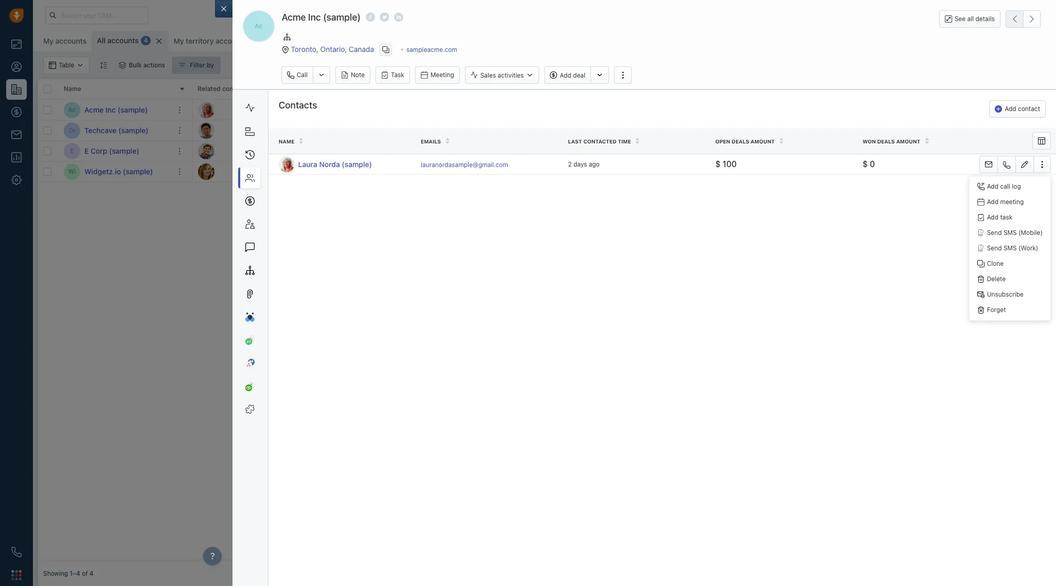 Task type: vqa. For each thing, say whether or not it's contained in the screenshot.
Create email template's Create
no



Task type: locate. For each thing, give the bounding box(es) containing it.
0 horizontal spatial inc
[[105, 105, 116, 114]]

$ 0 down won
[[863, 159, 875, 169]]

toronto, ontario, canada link
[[291, 45, 374, 53]]

j image
[[198, 163, 215, 180]]

website
[[275, 85, 299, 93]]

0 vertical spatial inc
[[308, 12, 321, 23]]

ac up te
[[68, 106, 76, 114]]

open deals amount
[[352, 85, 411, 93], [716, 138, 775, 145]]

1 horizontal spatial acme
[[282, 12, 306, 23]]

1 horizontal spatial deals
[[732, 138, 749, 145]]

1 vertical spatial acme inc (sample)
[[84, 105, 148, 114]]

1 vertical spatial sms
[[1004, 244, 1017, 252]]

2 james from the top
[[441, 147, 460, 155]]

2 vertical spatial james
[[441, 168, 460, 175]]

send email image
[[954, 11, 962, 20]]

1 horizontal spatial name
[[279, 138, 295, 145]]

open inside grid
[[352, 85, 368, 93]]

acme inc (sample) inside press space to select this row. row
[[84, 105, 148, 114]]

0 horizontal spatial $ 0
[[352, 146, 364, 155]]

canada
[[349, 45, 374, 53]]

2 row group from the left
[[192, 100, 880, 182]]

1 vertical spatial inc
[[105, 105, 116, 114]]

0 horizontal spatial 4
[[90, 570, 94, 578]]

1 send from the top
[[987, 229, 1002, 237]]

2 james peterson from the top
[[441, 147, 488, 155]]

0 vertical spatial sales
[[480, 71, 496, 79]]

1 vertical spatial ac
[[68, 106, 76, 114]]

1 vertical spatial james peterson
[[441, 147, 488, 155]]

to
[[605, 127, 611, 134], [682, 146, 688, 154], [296, 147, 302, 155], [605, 147, 611, 155], [605, 168, 611, 175], [954, 267, 962, 276], [995, 276, 1002, 285]]

0 vertical spatial james
[[441, 127, 460, 134]]

+ up 5036153947
[[661, 146, 665, 154]]

2 + add task from the top
[[506, 147, 537, 155]]

widgetz.io (sample)
[[84, 167, 153, 176]]

filter by
[[190, 61, 214, 69]]

0 horizontal spatial 0
[[359, 146, 364, 155]]

0 horizontal spatial sampleacme.com
[[275, 106, 326, 114]]

0 vertical spatial james peterson
[[441, 127, 488, 134]]

meeting button
[[415, 67, 460, 84]]

1 vertical spatial sampleacme.com
[[275, 106, 326, 114]]

widgetz.io
[[275, 168, 305, 175]]

click for $ 0
[[589, 147, 603, 155]]

2 sms from the top
[[1004, 244, 1017, 252]]

1 horizontal spatial inc
[[308, 12, 321, 23]]

container_wx8msf4aqz5i3rn1 image up emails
[[432, 127, 439, 134]]

add
[[560, 71, 572, 79], [1005, 105, 1017, 113], [512, 126, 523, 134], [512, 147, 523, 155], [987, 183, 999, 190], [987, 198, 999, 206], [987, 214, 999, 221], [913, 267, 928, 276]]

2
[[568, 160, 572, 168], [572, 167, 576, 175]]

0 horizontal spatial open deals amount
[[352, 85, 411, 93]]

1 horizontal spatial open deals amount
[[716, 138, 775, 145]]

name inside name 'row'
[[64, 85, 81, 93]]

Search your CRM... text field
[[45, 7, 148, 24]]

3 peterson from the top
[[462, 168, 488, 175]]

norda
[[319, 160, 340, 169]]

container_wx8msf4aqz5i3rn1 image for $ 3,200
[[432, 127, 439, 134]]

sales down meeting button
[[429, 85, 445, 93]]

(sample)
[[323, 12, 361, 23], [118, 105, 148, 114], [118, 126, 148, 135], [109, 146, 139, 155], [342, 160, 372, 169], [123, 167, 153, 176]]

1 horizontal spatial e
[[84, 146, 89, 155]]

corp
[[91, 146, 107, 155]]

4 right of
[[90, 570, 94, 578]]

acme inc (sample) link
[[84, 105, 148, 115]]

0 horizontal spatial deals
[[370, 85, 386, 93]]

1 my from the left
[[43, 37, 54, 45]]

1 + add task from the top
[[506, 126, 537, 134]]

name
[[64, 85, 81, 93], [279, 138, 295, 145]]

acme inc (sample) up o
[[282, 12, 361, 23]]

tags
[[583, 85, 598, 93]]

1 vertical spatial $ 0
[[863, 159, 875, 169]]

deal
[[573, 71, 586, 79]]

dialog containing acme inc (sample)
[[215, 0, 1056, 587]]

$ for press space to select this row. row containing $ 5,600
[[352, 167, 357, 176]]

add right ago
[[613, 168, 624, 175]]

peterson for 0
[[462, 147, 488, 155]]

days
[[574, 160, 587, 168], [578, 167, 591, 175]]

press space to select this row. row containing e corp (sample)
[[38, 141, 192, 162]]

0 vertical spatial open
[[352, 85, 368, 93]]

⌘ o
[[305, 37, 318, 45]]

0 vertical spatial sampleacme.com
[[406, 46, 457, 53]]

1 horizontal spatial my
[[174, 37, 184, 45]]

widgetz.io (sample) link
[[84, 166, 153, 177]]

j image
[[198, 143, 215, 159]]

2 horizontal spatial container_wx8msf4aqz5i3rn1 image
[[432, 168, 439, 175]]

james for 5,600
[[441, 168, 460, 175]]

$ up laura norda (sample) link
[[352, 146, 357, 155]]

add for $ 3,200
[[613, 127, 624, 134]]

container_wx8msf4aqz5i3rn1 image inside "filter by" "button"
[[179, 62, 186, 69]]

days right "in"
[[578, 167, 591, 175]]

1 vertical spatial + add task
[[506, 147, 537, 155]]

add meeting
[[987, 198, 1024, 206]]

open
[[352, 85, 368, 93], [716, 138, 730, 145]]

0 vertical spatial peterson
[[462, 127, 488, 134]]

add up time
[[613, 127, 624, 134]]

0 horizontal spatial name
[[64, 85, 81, 93]]

0 vertical spatial 0
[[359, 146, 364, 155]]

sms up send sms (work)
[[1004, 229, 1017, 237]]

won
[[863, 138, 876, 145]]

linkedin circled image
[[394, 12, 403, 23]]

container_wx8msf4aqz5i3rn1 image down emails
[[432, 168, 439, 175]]

1 vertical spatial sampleacme.com link
[[275, 106, 326, 114]]

2 vertical spatial peterson
[[462, 168, 488, 175]]

e corp (sample) link
[[84, 146, 139, 156]]

phone element
[[6, 542, 27, 563]]

sampleacme.com link
[[406, 46, 457, 53], [275, 106, 326, 114]]

1 vertical spatial open deals amount
[[716, 138, 775, 145]]

0 horizontal spatial acme inc (sample)
[[84, 105, 148, 114]]

deals down task button
[[370, 85, 386, 93]]

1 vertical spatial task
[[525, 147, 537, 155]]

sampleacme.com
[[406, 46, 457, 53], [275, 106, 326, 114]]

(sample) up techcave (sample)
[[118, 105, 148, 114]]

add deal button
[[545, 67, 591, 84]]

1 horizontal spatial container_wx8msf4aqz5i3rn1 image
[[179, 62, 186, 69]]

of
[[82, 570, 88, 578]]

open deals amount down task button
[[352, 85, 411, 93]]

sales left activities
[[480, 71, 496, 79]]

$ left 3,200 at the left top
[[352, 126, 357, 135]]

5,600
[[359, 167, 382, 176]]

click right "in"
[[589, 168, 603, 175]]

$ left 5,600
[[352, 167, 357, 176]]

my
[[43, 37, 54, 45], [174, 37, 184, 45]]

my for my accounts
[[43, 37, 54, 45]]

1 horizontal spatial sales
[[480, 71, 496, 79]]

container_wx8msf4aqz5i3rn1 image down emails
[[432, 147, 439, 155]]

to down 19266520001 link
[[682, 146, 688, 154]]

all accounts link
[[97, 36, 139, 46]]

grid
[[38, 78, 880, 562]]

call
[[1000, 183, 1010, 190]]

widgetz.io link
[[275, 168, 305, 175]]

sales
[[480, 71, 496, 79], [429, 85, 445, 93]]

$
[[352, 126, 357, 135], [352, 146, 357, 155], [716, 159, 721, 169], [863, 159, 868, 169], [352, 167, 357, 176]]

deals up 100
[[732, 138, 749, 145]]

forget
[[987, 306, 1006, 314]]

click down 19266520001 link
[[666, 146, 681, 154]]

2 vertical spatial container_wx8msf4aqz5i3rn1 image
[[506, 168, 514, 175]]

3 james peterson from the top
[[441, 168, 488, 175]]

open up $ 100
[[716, 138, 730, 145]]

container_wx8msf4aqz5i3rn1 image
[[119, 62, 126, 69], [179, 62, 186, 69], [432, 168, 439, 175]]

ac inside button
[[255, 22, 262, 30]]

name up te
[[64, 85, 81, 93]]

1 horizontal spatial sampleacme.com
[[406, 46, 457, 53]]

+ add task
[[506, 126, 537, 134], [506, 147, 537, 155]]

0 vertical spatial ac
[[255, 22, 262, 30]]

2 right "in"
[[572, 167, 576, 175]]

1 james peterson from the top
[[441, 127, 488, 134]]

2 send from the top
[[987, 244, 1002, 252]]

+ click to add for $ 3,200
[[583, 127, 624, 134]]

sms down 'send sms (mobile)'
[[1004, 244, 1017, 252]]

send up clone
[[987, 244, 1002, 252]]

1 vertical spatial james
[[441, 147, 460, 155]]

sampleacme.com up sampletechcave.com link
[[275, 106, 326, 114]]

toronto, ontario, canada
[[291, 45, 374, 53]]

press space to select this row. row containing techcave (sample)
[[38, 120, 192, 141]]

0 horizontal spatial container_wx8msf4aqz5i3rn1 image
[[119, 62, 126, 69]]

1 sms from the top
[[1004, 229, 1017, 237]]

(sample) right norda
[[342, 160, 372, 169]]

showing 1–4 of 4
[[43, 570, 94, 578]]

click up the widgetz.io
[[280, 147, 295, 155]]

sales activities button
[[465, 67, 545, 84], [465, 67, 539, 84]]

0 vertical spatial 4
[[144, 37, 148, 44]]

send
[[987, 229, 1002, 237], [987, 244, 1002, 252]]

0 vertical spatial acme
[[282, 12, 306, 23]]

inc inside acme inc (sample) link
[[105, 105, 116, 114]]

sms for (work)
[[1004, 244, 1017, 252]]

2 my from the left
[[174, 37, 184, 45]]

log
[[1012, 183, 1021, 190]]

+ click to add
[[583, 127, 624, 134], [661, 146, 701, 154], [275, 147, 315, 155], [583, 147, 624, 155], [583, 168, 624, 175]]

0 vertical spatial acme inc (sample)
[[282, 12, 361, 23]]

sms for (mobile)
[[1004, 229, 1017, 237]]

2 horizontal spatial amount
[[897, 138, 921, 145]]

grid containing $ 3,200
[[38, 78, 880, 562]]

4 up 'bulk actions'
[[144, 37, 148, 44]]

sales for sales activities
[[480, 71, 496, 79]]

1 vertical spatial peterson
[[462, 147, 488, 155]]

sampleacme.com link up sampletechcave.com link
[[275, 106, 326, 114]]

1 vertical spatial container_wx8msf4aqz5i3rn1 image
[[432, 147, 439, 155]]

to right ago
[[605, 168, 611, 175]]

days inside press space to select this row. row
[[578, 167, 591, 175]]

my for my territory accounts
[[174, 37, 184, 45]]

sales owner
[[429, 85, 466, 93]]

freshworks switcher image
[[11, 571, 22, 581]]

e
[[84, 146, 89, 155], [70, 147, 74, 155]]

inc
[[308, 12, 321, 23], [105, 105, 116, 114]]

1 vertical spatial send
[[987, 244, 1002, 252]]

1 row group from the left
[[38, 100, 192, 182]]

container_wx8msf4aqz5i3rn1 image left due
[[506, 168, 514, 175]]

0
[[359, 146, 364, 155], [870, 159, 875, 169]]

cell
[[347, 100, 424, 120], [424, 100, 501, 120], [501, 100, 578, 120], [578, 100, 656, 120], [656, 100, 733, 120], [733, 100, 880, 120], [733, 120, 880, 140], [733, 141, 880, 161], [733, 162, 880, 182]]

0 vertical spatial send
[[987, 229, 1002, 237]]

1 horizontal spatial 4
[[144, 37, 148, 44]]

sampleacme.com inside press space to select this row. row
[[275, 106, 326, 114]]

row group containing $ 3,200
[[192, 100, 880, 182]]

james for 3,200
[[441, 127, 460, 134]]

0 down won
[[870, 159, 875, 169]]

sampleacme.com for leftmost sampleacme.com link
[[275, 106, 326, 114]]

2 right due
[[568, 160, 572, 168]]

actions
[[143, 61, 165, 69]]

deals right won
[[877, 138, 895, 145]]

+ left ago
[[583, 168, 587, 175]]

0 horizontal spatial e
[[70, 147, 74, 155]]

add contact
[[1005, 105, 1040, 113]]

container_wx8msf4aqz5i3rn1 image left bulk
[[119, 62, 126, 69]]

task button
[[376, 67, 410, 84]]

$ 0 up laura norda (sample) link
[[352, 146, 364, 155]]

peterson
[[462, 127, 488, 134], [462, 147, 488, 155], [462, 168, 488, 175]]

1 horizontal spatial sampleacme.com link
[[406, 46, 457, 53]]

accounts right territory
[[216, 37, 247, 45]]

send for send sms (work)
[[987, 244, 1002, 252]]

sampletechcave.com
[[275, 127, 336, 134]]

name row
[[38, 79, 192, 100]]

4 inside all accounts 4
[[144, 37, 148, 44]]

1 horizontal spatial 2
[[572, 167, 576, 175]]

name down sampletechcave.com link
[[279, 138, 295, 145]]

1 horizontal spatial open
[[716, 138, 730, 145]]

sampleacme.com link up meeting button
[[406, 46, 457, 53]]

filter
[[190, 61, 205, 69]]

o
[[313, 37, 318, 45]]

add
[[613, 127, 624, 134], [690, 146, 701, 154], [304, 147, 315, 155], [613, 147, 624, 155], [613, 168, 624, 175]]

add contact button
[[990, 101, 1046, 118]]

2 horizontal spatial deals
[[877, 138, 895, 145]]

inc down name 'row'
[[105, 105, 116, 114]]

peterson for 3,200
[[462, 127, 488, 134]]

inc up o
[[308, 12, 321, 23]]

0 vertical spatial sampleacme.com link
[[406, 46, 457, 53]]

james peterson for $ 0
[[441, 147, 488, 155]]

to up laura
[[296, 147, 302, 155]]

details
[[976, 15, 995, 23]]

container_wx8msf4aqz5i3rn1 image
[[432, 127, 439, 134], [432, 147, 439, 155], [506, 168, 514, 175]]

facebook circled image
[[366, 12, 375, 23]]

click up last contacted time
[[589, 127, 603, 134]]

1 vertical spatial acme
[[84, 105, 104, 114]]

2 vertical spatial james peterson
[[441, 168, 488, 175]]

0 horizontal spatial my
[[43, 37, 54, 45]]

phone image
[[11, 547, 22, 558]]

3 james from the top
[[441, 168, 460, 175]]

0 horizontal spatial acme
[[84, 105, 104, 114]]

acme inc (sample) down name 'row'
[[84, 105, 148, 114]]

0 horizontal spatial ac
[[68, 106, 76, 114]]

amount
[[388, 85, 411, 93], [751, 138, 775, 145], [897, 138, 921, 145]]

2 peterson from the top
[[462, 147, 488, 155]]

0 vertical spatial container_wx8msf4aqz5i3rn1 image
[[432, 127, 439, 134]]

ac up 3 more... 'button'
[[255, 22, 262, 30]]

my territory accounts
[[174, 37, 247, 45]]

1 horizontal spatial 0
[[870, 159, 875, 169]]

0 vertical spatial + add task
[[506, 126, 537, 134]]

$ 3,200
[[352, 126, 382, 135]]

row group
[[38, 100, 192, 182], [192, 100, 880, 182]]

0 up laura norda (sample) link
[[359, 146, 364, 155]]

call link
[[281, 67, 313, 84]]

open deals amount up 100
[[716, 138, 775, 145]]

0 horizontal spatial amount
[[388, 85, 411, 93]]

0 horizontal spatial sales
[[429, 85, 445, 93]]

$ for press space to select this row. row containing $ 0
[[352, 146, 357, 155]]

acme up more...
[[282, 12, 306, 23]]

0 vertical spatial sms
[[1004, 229, 1017, 237]]

press space to select this row. row containing sampleacme.com
[[192, 100, 880, 120]]

click for $ 3,200
[[589, 127, 603, 134]]

james peterson
[[441, 127, 488, 134], [441, 147, 488, 155], [441, 168, 488, 175]]

twitter circled image
[[380, 12, 389, 23]]

e for e
[[70, 147, 74, 155]]

1 peterson from the top
[[462, 127, 488, 134]]

acme up techcave
[[84, 105, 104, 114]]

0 vertical spatial task
[[525, 126, 537, 134]]

0 vertical spatial name
[[64, 85, 81, 93]]

1 horizontal spatial ac
[[255, 22, 262, 30]]

lauranordasample@gmail.com link
[[421, 160, 508, 170]]

l image
[[198, 102, 215, 118]]

contacted
[[584, 138, 617, 145]]

accounts
[[107, 36, 139, 45], [55, 37, 87, 45], [216, 37, 247, 45], [921, 276, 956, 285]]

send down 'add task'
[[987, 229, 1002, 237]]

open down note on the top of the page
[[352, 85, 368, 93]]

add for add meeting
[[987, 198, 999, 206]]

to left see.
[[995, 276, 1002, 285]]

accounts left you
[[921, 276, 956, 285]]

1 vertical spatial 4
[[90, 570, 94, 578]]

add inside add filters to narrow down the accounts you want to see.
[[913, 267, 928, 276]]

dialog
[[215, 0, 1056, 587]]

sms
[[1004, 229, 1017, 237], [1004, 244, 1017, 252]]

1 horizontal spatial acme inc (sample)
[[282, 12, 361, 23]]

laura norda (sample) link
[[298, 159, 411, 170]]

to right filters
[[954, 267, 962, 276]]

+ up the widgetz.io
[[275, 147, 279, 155]]

add down time
[[613, 147, 624, 155]]

0 horizontal spatial open
[[352, 85, 368, 93]]

won deals amount
[[863, 138, 921, 145]]

e down te
[[70, 147, 74, 155]]

e corp (sample)
[[84, 146, 139, 155]]

press space to select this row. row containing $ 5,600
[[192, 162, 880, 182]]

click down last contacted time
[[589, 147, 603, 155]]

accounts left all
[[55, 37, 87, 45]]

e left corp
[[84, 146, 89, 155]]

press space to select this row. row containing widgetz.io (sample)
[[38, 162, 192, 182]]

press space to select this row. row
[[38, 100, 192, 120], [192, 100, 880, 120], [38, 120, 192, 141], [192, 120, 880, 141], [38, 141, 192, 162], [192, 141, 880, 162], [38, 162, 192, 182], [192, 162, 880, 182]]

1 james from the top
[[441, 127, 460, 134]]

0 vertical spatial $ 0
[[352, 146, 364, 155]]

1 vertical spatial sales
[[429, 85, 445, 93]]

container_wx8msf4aqz5i3rn1 image left the filter
[[179, 62, 186, 69]]

see.
[[1004, 276, 1020, 285]]

sampleacme.com up meeting button
[[406, 46, 457, 53]]



Task type: describe. For each thing, give the bounding box(es) containing it.
james peterson for $ 5,600
[[441, 168, 488, 175]]

⌘
[[305, 37, 311, 45]]

$ 100
[[716, 159, 737, 169]]

see all details button
[[939, 10, 1001, 28]]

+ up last contacted time
[[583, 127, 587, 134]]

sampletechcave.com link
[[275, 127, 336, 134]]

ac inside row
[[68, 106, 76, 114]]

want
[[974, 276, 993, 285]]

due
[[553, 167, 564, 175]]

related
[[198, 85, 221, 93]]

james peterson for $ 3,200
[[441, 127, 488, 134]]

amount inside grid
[[388, 85, 411, 93]]

task
[[391, 71, 404, 79]]

related contacts
[[198, 85, 249, 93]]

accounts inside add filters to narrow down the accounts you want to see.
[[921, 276, 956, 285]]

add call log
[[987, 183, 1021, 190]]

add filters to narrow down the accounts you want to see.
[[913, 267, 1028, 285]]

add for add call log
[[987, 183, 999, 190]]

note
[[351, 71, 365, 79]]

click for $ 5,600
[[589, 168, 603, 175]]

see all details
[[955, 15, 995, 23]]

see
[[955, 15, 966, 23]]

delete
[[987, 275, 1006, 283]]

row group containing acme inc (sample)
[[38, 100, 192, 182]]

all
[[968, 15, 974, 23]]

press space to select this row. row containing $ 0
[[192, 141, 880, 162]]

task for $ 0
[[525, 147, 537, 155]]

add deal
[[560, 71, 586, 79]]

all
[[97, 36, 106, 45]]

19266520001 link
[[661, 125, 701, 136]]

(mobile)
[[1019, 229, 1043, 237]]

unsubscribe
[[987, 291, 1024, 298]]

wi
[[68, 168, 76, 175]]

last
[[568, 138, 582, 145]]

1 horizontal spatial amount
[[751, 138, 775, 145]]

sampleacme.com for rightmost sampleacme.com link
[[406, 46, 457, 53]]

activities
[[498, 71, 524, 79]]

container_wx8msf4aqz5i3rn1 image for $ 0
[[432, 147, 439, 155]]

press space to select this row. row containing acme inc (sample)
[[38, 100, 192, 120]]

+ click to add for $ 0
[[583, 147, 624, 155]]

add up laura
[[304, 147, 315, 155]]

sales activities
[[480, 71, 524, 79]]

contact
[[1018, 105, 1040, 113]]

3,200
[[359, 126, 382, 135]]

+ add task for $ 3,200
[[506, 126, 537, 134]]

+ click to add for $ 5,600
[[583, 168, 624, 175]]

0 inside press space to select this row. row
[[359, 146, 364, 155]]

$ left 100
[[716, 159, 721, 169]]

techcave (sample) link
[[84, 125, 148, 136]]

james for 0
[[441, 147, 460, 155]]

by
[[207, 61, 214, 69]]

$ 5,600
[[352, 167, 382, 176]]

territory
[[186, 37, 214, 45]]

$ for press space to select this row. row containing $ 3,200
[[352, 126, 357, 135]]

last contacted time
[[568, 138, 631, 145]]

the
[[1016, 267, 1028, 276]]

techcave
[[84, 126, 116, 135]]

emails
[[421, 138, 441, 145]]

narrow
[[964, 267, 991, 276]]

3
[[268, 37, 272, 45]]

add task
[[987, 214, 1013, 221]]

add for add deal
[[560, 71, 572, 79]]

add for add contact
[[1005, 105, 1017, 113]]

1 vertical spatial 0
[[870, 159, 875, 169]]

clone
[[987, 260, 1004, 268]]

1 vertical spatial name
[[279, 138, 295, 145]]

bulk actions
[[129, 61, 165, 69]]

call
[[297, 71, 308, 79]]

1–4
[[70, 570, 80, 578]]

add for add filters to narrow down the accounts you want to see.
[[913, 267, 928, 276]]

more...
[[273, 37, 295, 45]]

0 horizontal spatial 2
[[568, 160, 572, 168]]

laura norda (sample)
[[298, 160, 372, 169]]

days left ago
[[574, 160, 587, 168]]

sales for sales owner
[[429, 85, 445, 93]]

(sample) up widgetz.io (sample)
[[109, 146, 139, 155]]

+ up 2 days ago
[[583, 147, 587, 155]]

press space to select this row. row containing $ 3,200
[[192, 120, 880, 141]]

add for $ 0
[[613, 147, 624, 155]]

100
[[723, 159, 737, 169]]

next
[[506, 85, 520, 93]]

my accounts
[[43, 37, 87, 45]]

add for add task
[[987, 214, 999, 221]]

$ down won
[[863, 159, 868, 169]]

0 horizontal spatial sampleacme.com link
[[275, 106, 326, 114]]

send sms (mobile)
[[987, 229, 1043, 237]]

accounts right all
[[107, 36, 139, 45]]

bulk
[[129, 61, 142, 69]]

2 inside press space to select this row. row
[[572, 167, 576, 175]]

19266520001
[[661, 125, 701, 133]]

+ up "lauranordasample@gmail.com"
[[506, 147, 510, 155]]

due in 2 days
[[553, 167, 591, 175]]

container_wx8msf4aqz5i3rn1 image for james peterson
[[432, 168, 439, 175]]

(sample) down acme inc (sample) link
[[118, 126, 148, 135]]

(sample) down the e corp (sample) link
[[123, 167, 153, 176]]

time
[[618, 138, 631, 145]]

+ add task for $ 0
[[506, 147, 537, 155]]

next activity
[[506, 85, 545, 93]]

bulk actions button
[[112, 57, 172, 74]]

all accounts 4
[[97, 36, 148, 45]]

2 days ago
[[568, 160, 600, 168]]

filters
[[930, 267, 952, 276]]

5036153947
[[661, 167, 698, 174]]

laura
[[298, 160, 317, 169]]

techcave (sample)
[[84, 126, 148, 135]]

down
[[993, 267, 1014, 276]]

send for send sms (mobile)
[[987, 229, 1002, 237]]

activity
[[522, 85, 545, 93]]

ontario,
[[320, 45, 347, 53]]

to up contacted
[[605, 127, 611, 134]]

1 horizontal spatial $ 0
[[863, 159, 875, 169]]

ago
[[589, 160, 600, 168]]

ac button
[[243, 10, 275, 42]]

add for $ 5,600
[[613, 168, 624, 175]]

add down 19266520001 link
[[690, 146, 701, 154]]

container_wx8msf4aqz5i3rn1 image for filter by
[[179, 62, 186, 69]]

+ down next
[[506, 126, 510, 134]]

in
[[565, 167, 571, 175]]

1 vertical spatial open
[[716, 138, 730, 145]]

2 vertical spatial task
[[1000, 214, 1013, 221]]

3 more...
[[268, 37, 295, 45]]

meeting
[[1000, 198, 1024, 206]]

s image
[[198, 122, 215, 139]]

to down contacted
[[605, 147, 611, 155]]

send sms (work)
[[987, 244, 1039, 252]]

peterson for 5,600
[[462, 168, 488, 175]]

note button
[[335, 67, 371, 84]]

meeting
[[431, 71, 454, 79]]

e for e corp (sample)
[[84, 146, 89, 155]]

0 vertical spatial open deals amount
[[352, 85, 411, 93]]

widgetz.io
[[84, 167, 121, 176]]

task for $ 3,200
[[525, 126, 537, 134]]

showing
[[43, 570, 68, 578]]

(sample) left "facebook circled" image
[[323, 12, 361, 23]]

container_wx8msf4aqz5i3rn1 image inside bulk actions button
[[119, 62, 126, 69]]



